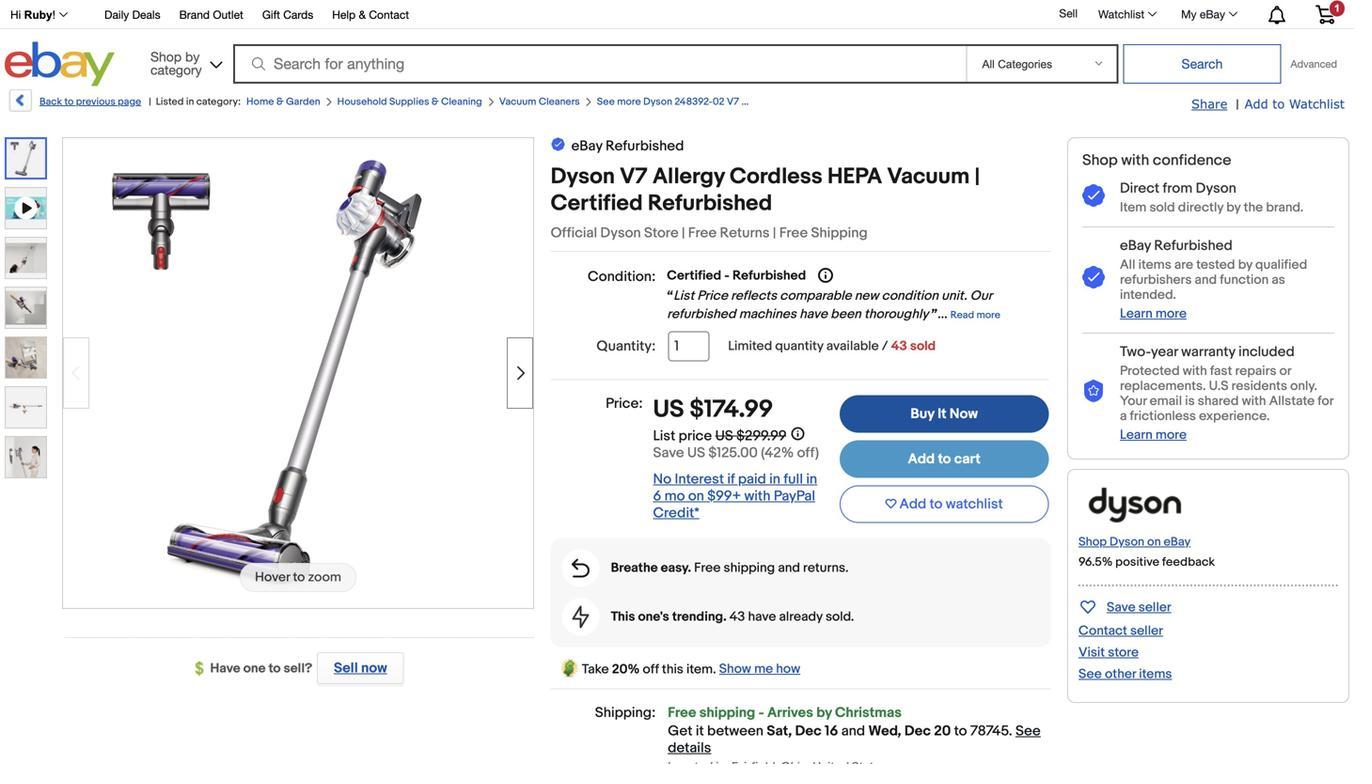 Task type: describe. For each thing, give the bounding box(es) containing it.
with up direct
[[1122, 151, 1150, 170]]

my
[[1182, 8, 1197, 21]]

shop for shop with confidence
[[1083, 151, 1118, 170]]

6
[[653, 488, 662, 505]]

item direct from brand image
[[1079, 486, 1192, 526]]

item.
[[687, 662, 717, 678]]

allstate
[[1270, 394, 1315, 410]]

dyson up positive
[[1110, 535, 1145, 550]]

more inside the two-year warranty included protected with fast repairs or replacements. u.s residents only. your email is shared with allstate for a frictionless experience. learn more
[[1156, 427, 1187, 443]]

seller for save
[[1139, 600, 1172, 616]]

ebay inside "us $174.99" main content
[[572, 138, 603, 155]]

more information - about this item condition image
[[819, 268, 834, 283]]

ebay up all
[[1121, 238, 1152, 254]]

dyson v7 allergy cordless hepa vacuum | certified refurbished - picture 1 of 6 image
[[63, 136, 533, 607]]

feedback
[[1163, 555, 1216, 570]]

qualified
[[1256, 257, 1308, 273]]

ebay inside account navigation
[[1200, 8, 1226, 21]]

outlet
[[213, 8, 244, 21]]

contact inside contact seller visit store see other items
[[1079, 624, 1128, 640]]

included
[[1239, 344, 1295, 361]]

limited quantity available / 43 sold
[[728, 339, 936, 355]]

fast
[[1211, 363, 1233, 379]]

1 vertical spatial list
[[653, 428, 676, 445]]

household
[[337, 96, 387, 108]]

none submit inside the "shop by category" "banner"
[[1124, 44, 1282, 84]]

how
[[776, 662, 801, 678]]

save for save seller
[[1107, 600, 1136, 616]]

contact seller link
[[1079, 624, 1164, 640]]

interest
[[675, 471, 725, 488]]

brand outlet link
[[179, 5, 244, 26]]

add inside share | add to watchlist
[[1245, 96, 1269, 111]]

this one's trending. 43 have already sold.
[[611, 610, 855, 626]]

video 1 of 1 image
[[6, 188, 46, 229]]

store
[[1109, 645, 1139, 661]]

off)
[[797, 445, 819, 462]]

machines
[[739, 307, 797, 323]]

hepa inside dyson v7 allergy cordless hepa vacuum | certified refurbished official dyson store | free returns | free shipping
[[828, 164, 883, 191]]

advanced link
[[1282, 45, 1347, 83]]

trending.
[[673, 610, 727, 626]]

contact inside "help & contact" link
[[369, 8, 409, 21]]

save seller button
[[1079, 596, 1172, 618]]

sat,
[[767, 724, 792, 740]]

tested
[[1197, 257, 1236, 273]]

watchlist inside "link"
[[1099, 8, 1145, 21]]

free left shipping
[[780, 225, 808, 242]]

" list price reflects comparable new condition unit. our refurbished machines have been thoroughly
[[667, 288, 993, 323]]

0 vertical spatial v7
[[727, 96, 740, 108]]

shipping:
[[595, 705, 656, 722]]

price:
[[606, 396, 643, 413]]

all
[[1121, 257, 1136, 273]]

gift
[[262, 8, 280, 21]]

share
[[1192, 96, 1228, 111]]

brand.
[[1267, 200, 1304, 216]]

have one to sell?
[[210, 661, 313, 677]]

0 horizontal spatial in
[[186, 96, 194, 108]]

refurbished down 248392-
[[606, 138, 684, 155]]

shop by category banner
[[0, 0, 1350, 91]]

direct from dyson item sold directly by the brand.
[[1121, 180, 1304, 216]]

more down intended.
[[1156, 306, 1187, 322]]

warranty
[[1182, 344, 1236, 361]]

list inside " list price reflects comparable new condition unit. our refurbished machines have been thoroughly
[[674, 288, 695, 304]]

share | add to watchlist
[[1192, 96, 1345, 113]]

with details__icon image for this one's trending.
[[573, 606, 590, 629]]

one's
[[638, 610, 670, 626]]

us $174.99 main content
[[551, 136, 1051, 765]]

shop for shop dyson on ebay
[[1079, 535, 1108, 550]]

dyson left 248392-
[[644, 96, 673, 108]]

details
[[668, 740, 712, 757]]

save seller
[[1107, 600, 1172, 616]]

2 horizontal spatial us
[[716, 428, 734, 445]]

items inside contact seller visit store see other items
[[1140, 667, 1173, 683]]

picture 6 of 6 image
[[6, 438, 46, 478]]

if
[[728, 471, 735, 488]]

and inside all items are tested by qualified refurbishers and function as intended.
[[1195, 272, 1218, 288]]

listed
[[156, 96, 184, 108]]

0 horizontal spatial us
[[653, 396, 685, 425]]

allergy inside dyson v7 allergy cordless hepa vacuum | certified refurbished official dyson store | free returns | free shipping
[[653, 164, 725, 191]]

credit*
[[653, 505, 700, 522]]

us $174.99
[[653, 396, 774, 425]]

certified - refurbished
[[667, 268, 807, 284]]

$299.99
[[737, 428, 787, 445]]

have inside " list price reflects comparable new condition unit. our refurbished machines have been thoroughly
[[800, 307, 828, 323]]

condition:
[[588, 269, 656, 286]]

two-
[[1121, 344, 1152, 361]]

christmas
[[836, 705, 902, 722]]

with details__icon image for ebay refurbished
[[1083, 266, 1106, 290]]

paypal
[[774, 488, 816, 505]]

by inside "us $174.99" main content
[[817, 705, 832, 722]]

| inside share | add to watchlist
[[1237, 97, 1240, 113]]

easy.
[[661, 561, 692, 577]]

direct
[[1121, 180, 1160, 197]]

dyson inside direct from dyson item sold directly by the brand.
[[1196, 180, 1237, 197]]

my ebay link
[[1171, 3, 1247, 25]]

new
[[855, 288, 879, 304]]

refurbished
[[667, 307, 736, 323]]

with down 'repairs'
[[1242, 394, 1267, 410]]

previous
[[76, 96, 116, 108]]

ruby
[[24, 8, 52, 21]]

free right store
[[689, 225, 717, 242]]

reflects
[[731, 288, 777, 304]]

supplies
[[389, 96, 430, 108]]

2 horizontal spatial &
[[432, 96, 439, 108]]

to right one
[[269, 661, 281, 677]]

1 dec from the left
[[796, 724, 822, 740]]

dyson down the text__icon
[[551, 164, 615, 191]]

official
[[551, 225, 598, 242]]

sold inside direct from dyson item sold directly by the brand.
[[1150, 200, 1176, 216]]

1 horizontal spatial us
[[688, 445, 706, 462]]

sold.
[[826, 610, 855, 626]]

sell for sell now
[[334, 660, 358, 677]]

show
[[720, 662, 752, 678]]

it
[[696, 724, 704, 740]]

96.5%
[[1079, 555, 1113, 570]]

daily deals
[[104, 8, 160, 21]]

1
[[1335, 2, 1341, 14]]

category
[[150, 62, 202, 78]]

page
[[118, 96, 141, 108]]

protected
[[1121, 363, 1180, 379]]

0 vertical spatial shipping
[[724, 561, 775, 577]]

on inside 'no interest if paid in full in 6 mo on $99+ with paypal credit*'
[[689, 488, 705, 505]]

96.5% positive feedback
[[1079, 555, 1216, 570]]

already
[[780, 610, 823, 626]]

...
[[938, 307, 948, 323]]

cordless inside dyson v7 allergy cordless hepa vacuum | certified refurbished official dyson store | free returns | free shipping
[[730, 164, 823, 191]]

no interest if paid in full in 6 mo on $99+ with paypal credit*
[[653, 471, 818, 522]]

category:
[[196, 96, 241, 108]]

refurbished up "reflects"
[[733, 268, 807, 284]]

.
[[1009, 724, 1013, 740]]

| listed in category:
[[149, 96, 241, 108]]

picture 1 of 6 image
[[7, 139, 45, 178]]

contact seller visit store see other items
[[1079, 624, 1173, 683]]

learn more link for ebay refurbished
[[1121, 306, 1187, 322]]

confidence
[[1153, 151, 1232, 170]]

picture 4 of 6 image
[[6, 338, 46, 378]]

(42%
[[761, 445, 794, 462]]

more down search for anything text field
[[617, 96, 641, 108]]

0 horizontal spatial 43
[[730, 610, 746, 626]]

shop by category
[[150, 49, 202, 78]]

with inside 'no interest if paid in full in 6 mo on $99+ with paypal credit*'
[[745, 488, 771, 505]]

add for add to cart
[[908, 451, 935, 468]]

$125.00
[[709, 445, 758, 462]]

arrives
[[768, 705, 814, 722]]

refurbished up are
[[1155, 238, 1233, 254]]

one
[[243, 661, 266, 677]]

picture 5 of 6 image
[[6, 388, 46, 428]]

brand
[[179, 8, 210, 21]]

buy it now link
[[840, 396, 1049, 433]]

& for home
[[276, 96, 284, 108]]

1 vertical spatial on
[[1148, 535, 1162, 550]]



Task type: locate. For each thing, give the bounding box(es) containing it.
43 right trending.
[[730, 610, 746, 626]]

1 horizontal spatial &
[[359, 8, 366, 21]]

replacements.
[[1121, 379, 1207, 395]]

certified inside dyson v7 allergy cordless hepa vacuum | certified refurbished official dyson store | free returns | free shipping
[[551, 191, 643, 217]]

sold
[[1150, 200, 1176, 216], [911, 339, 936, 355]]

0 vertical spatial items
[[1139, 257, 1172, 273]]

watchlist down advanced link
[[1290, 96, 1345, 111]]

0 horizontal spatial have
[[748, 610, 777, 626]]

full
[[784, 471, 803, 488]]

breathe
[[611, 561, 658, 577]]

1 horizontal spatial ebay refurbished
[[1121, 238, 1233, 254]]

0 vertical spatial on
[[689, 488, 705, 505]]

& right supplies
[[432, 96, 439, 108]]

it
[[938, 406, 947, 423]]

1 vertical spatial sell
[[334, 660, 358, 677]]

add down buy
[[908, 451, 935, 468]]

with details__icon image left all
[[1083, 266, 1106, 290]]

1 vertical spatial ebay refurbished
[[1121, 238, 1233, 254]]

1 vertical spatial watchlist
[[1290, 96, 1345, 111]]

v7 up store
[[620, 164, 648, 191]]

to inside share | add to watchlist
[[1273, 96, 1285, 111]]

0 vertical spatial -
[[725, 268, 730, 284]]

dyson left store
[[601, 225, 641, 242]]

repairs
[[1236, 363, 1277, 379]]

20
[[934, 724, 951, 740]]

have
[[210, 661, 241, 677]]

78745
[[971, 724, 1009, 740]]

seller inside button
[[1139, 600, 1172, 616]]

1 horizontal spatial see
[[1016, 724, 1041, 740]]

picture 2 of 6 image
[[6, 238, 46, 278]]

items inside all items are tested by qualified refurbishers and function as intended.
[[1139, 257, 1172, 273]]

0 vertical spatial contact
[[369, 8, 409, 21]]

shop left confidence
[[1083, 151, 1118, 170]]

watchlist inside share | add to watchlist
[[1290, 96, 1345, 111]]

learn more
[[1121, 306, 1187, 322]]

save inside "us $174.99" main content
[[653, 445, 684, 462]]

been
[[831, 307, 862, 323]]

0 horizontal spatial vacuum
[[499, 96, 537, 108]]

seller for contact
[[1131, 624, 1164, 640]]

1 vertical spatial and
[[778, 561, 801, 577]]

help & contact link
[[332, 5, 409, 26]]

residents
[[1232, 379, 1288, 395]]

seller inside contact seller visit store see other items
[[1131, 624, 1164, 640]]

all items are tested by qualified refurbishers and function as intended.
[[1121, 257, 1308, 303]]

add down add to cart link
[[900, 496, 927, 513]]

0 vertical spatial shop
[[150, 49, 182, 64]]

items
[[1139, 257, 1172, 273], [1140, 667, 1173, 683]]

1 vertical spatial add
[[908, 451, 935, 468]]

1 vertical spatial hepa
[[828, 164, 883, 191]]

add inside add to watchlist button
[[900, 496, 927, 513]]

1 horizontal spatial save
[[1107, 600, 1136, 616]]

0 vertical spatial 43
[[892, 339, 908, 355]]

with details__icon image left your
[[1083, 380, 1106, 404]]

in right full
[[807, 471, 818, 488]]

see more dyson 248392-02 v7 allergy cordless hepa vacuu... link
[[597, 96, 884, 108]]

2 horizontal spatial see
[[1079, 667, 1103, 683]]

items right all
[[1139, 257, 1172, 273]]

year
[[1152, 344, 1179, 361]]

with right if
[[745, 488, 771, 505]]

refurbished up the "returns"
[[648, 191, 773, 217]]

1 horizontal spatial dec
[[905, 724, 931, 740]]

hi
[[10, 8, 21, 21]]

1 learn from the top
[[1121, 306, 1153, 322]]

0 vertical spatial ebay refurbished
[[572, 138, 684, 155]]

learn more link for two-year warranty included
[[1121, 427, 1187, 443]]

1 vertical spatial vacuum
[[888, 164, 970, 191]]

1 learn more link from the top
[[1121, 306, 1187, 322]]

1 vertical spatial learn
[[1121, 427, 1153, 443]]

save us $125.00 (42% off)
[[653, 445, 819, 462]]

gift cards link
[[262, 5, 314, 26]]

sell?
[[284, 661, 313, 677]]

0 vertical spatial seller
[[1139, 600, 1172, 616]]

1 vertical spatial items
[[1140, 667, 1173, 683]]

1 horizontal spatial in
[[770, 471, 781, 488]]

add right "share"
[[1245, 96, 1269, 111]]

us
[[653, 396, 685, 425], [716, 428, 734, 445], [688, 445, 706, 462]]

add to cart link
[[840, 441, 1049, 478]]

shop up listed
[[150, 49, 182, 64]]

2 horizontal spatial and
[[1195, 272, 1218, 288]]

with details__icon image for direct from dyson
[[1083, 185, 1106, 208]]

sold down "
[[911, 339, 936, 355]]

dec
[[796, 724, 822, 740], [905, 724, 931, 740]]

0 horizontal spatial see
[[597, 96, 615, 108]]

add for add to watchlist
[[900, 496, 927, 513]]

sell left watchlist "link"
[[1060, 7, 1078, 20]]

contact up visit store link
[[1079, 624, 1128, 640]]

0 vertical spatial sold
[[1150, 200, 1176, 216]]

0 vertical spatial allergy
[[742, 96, 774, 108]]

by down brand
[[185, 49, 200, 64]]

our
[[971, 288, 993, 304]]

now
[[361, 660, 387, 677]]

take
[[582, 662, 609, 678]]

and right are
[[1195, 272, 1218, 288]]

certified up price
[[667, 268, 722, 284]]

1 vertical spatial shop
[[1083, 151, 1118, 170]]

sell left now
[[334, 660, 358, 677]]

1 horizontal spatial certified
[[667, 268, 722, 284]]

us up price
[[653, 396, 685, 425]]

are
[[1175, 257, 1194, 273]]

allergy up store
[[653, 164, 725, 191]]

- up price
[[725, 268, 730, 284]]

ebay up feedback
[[1164, 535, 1191, 550]]

to down advanced link
[[1273, 96, 1285, 111]]

free up get at the bottom
[[668, 705, 697, 722]]

1 link
[[1305, 0, 1347, 27]]

1 horizontal spatial contact
[[1079, 624, 1128, 640]]

0 vertical spatial add
[[1245, 96, 1269, 111]]

0 horizontal spatial dec
[[796, 724, 822, 740]]

1 horizontal spatial watchlist
[[1290, 96, 1345, 111]]

0 horizontal spatial sell
[[334, 660, 358, 677]]

0 vertical spatial watchlist
[[1099, 8, 1145, 21]]

is
[[1186, 394, 1196, 410]]

to right back at top left
[[64, 96, 74, 108]]

1 horizontal spatial sell
[[1060, 7, 1078, 20]]

by inside all items are tested by qualified refurbishers and function as intended.
[[1239, 257, 1253, 273]]

by inside direct from dyson item sold directly by the brand.
[[1227, 200, 1241, 216]]

account navigation
[[0, 0, 1350, 29]]

1 horizontal spatial allergy
[[742, 96, 774, 108]]

read
[[951, 310, 975, 322]]

1 vertical spatial -
[[759, 705, 765, 722]]

2 vertical spatial see
[[1016, 724, 1041, 740]]

returns
[[720, 225, 770, 242]]

by
[[185, 49, 200, 64], [1227, 200, 1241, 216], [1239, 257, 1253, 273], [817, 705, 832, 722]]

see more dyson 248392-02 v7 allergy cordless hepa vacuu...
[[597, 96, 884, 108]]

learn down intended.
[[1121, 306, 1153, 322]]

0 horizontal spatial allergy
[[653, 164, 725, 191]]

help & contact
[[332, 8, 409, 21]]

& right home
[[276, 96, 284, 108]]

us up 'interest'
[[688, 445, 706, 462]]

watchlist
[[946, 496, 1004, 513]]

allergy right 02
[[742, 96, 774, 108]]

by left the
[[1227, 200, 1241, 216]]

0 horizontal spatial &
[[276, 96, 284, 108]]

0 horizontal spatial certified
[[551, 191, 643, 217]]

buy
[[911, 406, 935, 423]]

shipping up this one's trending. 43 have already sold.
[[724, 561, 775, 577]]

cart
[[955, 451, 981, 468]]

no interest if paid in full in 6 mo on $99+ with paypal credit* link
[[653, 471, 818, 522]]

item
[[1121, 200, 1147, 216]]

vacuum inside dyson v7 allergy cordless hepa vacuum | certified refurbished official dyson store | free returns | free shipping
[[888, 164, 970, 191]]

dec left 16
[[796, 724, 822, 740]]

and right 16
[[842, 724, 866, 740]]

watchlist right sell link
[[1099, 8, 1145, 21]]

breathe easy. free shipping and returns.
[[611, 561, 849, 577]]

advanced
[[1291, 58, 1338, 70]]

& for help
[[359, 8, 366, 21]]

to left watchlist
[[930, 496, 943, 513]]

shop inside shop by category
[[150, 49, 182, 64]]

on
[[689, 488, 705, 505], [1148, 535, 1162, 550]]

1 vertical spatial seller
[[1131, 624, 1164, 640]]

to inside button
[[930, 496, 943, 513]]

sell for sell
[[1060, 7, 1078, 20]]

02
[[713, 96, 725, 108]]

- left arrives
[[759, 705, 765, 722]]

wed,
[[869, 724, 902, 740]]

0 horizontal spatial save
[[653, 445, 684, 462]]

1 horizontal spatial vacuum
[[888, 164, 970, 191]]

me
[[755, 662, 774, 678]]

with details__icon image for breathe easy.
[[572, 559, 590, 578]]

by right 'tested'
[[1239, 257, 1253, 273]]

ebay right my
[[1200, 8, 1226, 21]]

hepa up shipping
[[828, 164, 883, 191]]

1 horizontal spatial and
[[842, 724, 866, 740]]

free right the easy.
[[695, 561, 721, 577]]

0 horizontal spatial and
[[778, 561, 801, 577]]

learn down a at the bottom right
[[1121, 427, 1153, 443]]

see for see more dyson 248392-02 v7 allergy cordless hepa vacuu...
[[597, 96, 615, 108]]

contact right the 'help'
[[369, 8, 409, 21]]

2 dec from the left
[[905, 724, 931, 740]]

& inside account navigation
[[359, 8, 366, 21]]

1 vertical spatial shipping
[[700, 705, 756, 722]]

sold inside "us $174.99" main content
[[911, 339, 936, 355]]

1 vertical spatial see
[[1079, 667, 1103, 683]]

with details__icon image left item on the right of the page
[[1083, 185, 1106, 208]]

save inside save seller button
[[1107, 600, 1136, 616]]

vacuum cleaners
[[499, 96, 580, 108]]

43
[[892, 339, 908, 355], [730, 610, 746, 626]]

2 vertical spatial and
[[842, 724, 866, 740]]

0 vertical spatial cordless
[[776, 96, 819, 108]]

see down search for anything text field
[[597, 96, 615, 108]]

1 horizontal spatial sold
[[1150, 200, 1176, 216]]

v7 inside dyson v7 allergy cordless hepa vacuum | certified refurbished official dyson store | free returns | free shipping
[[620, 164, 648, 191]]

this
[[611, 610, 635, 626]]

0 horizontal spatial ebay refurbished
[[572, 138, 684, 155]]

experience.
[[1200, 409, 1271, 425]]

unit.
[[942, 288, 968, 304]]

learn more link down intended.
[[1121, 306, 1187, 322]]

1 vertical spatial cordless
[[730, 164, 823, 191]]

paid
[[738, 471, 767, 488]]

cards
[[283, 8, 314, 21]]

cordless up the "returns"
[[730, 164, 823, 191]]

home & garden link
[[247, 96, 321, 108]]

save up no
[[653, 445, 684, 462]]

vacuum cleaners link
[[499, 96, 580, 108]]

by inside shop by category
[[185, 49, 200, 64]]

between
[[708, 724, 764, 740]]

see for see details
[[1016, 724, 1041, 740]]

the
[[1244, 200, 1264, 216]]

0 vertical spatial save
[[653, 445, 684, 462]]

0 vertical spatial certified
[[551, 191, 643, 217]]

to left cart
[[938, 451, 952, 468]]

certified up official on the left top of page
[[551, 191, 643, 217]]

ebay refurbished up are
[[1121, 238, 1233, 254]]

text__icon image
[[551, 136, 566, 155]]

price
[[698, 288, 728, 304]]

cordless left the vacuu...
[[776, 96, 819, 108]]

no
[[653, 471, 672, 488]]

seller up the contact seller link
[[1139, 600, 1172, 616]]

more down the our
[[977, 310, 1001, 322]]

1 horizontal spatial v7
[[727, 96, 740, 108]]

condition
[[882, 288, 939, 304]]

see inside contact seller visit store see other items
[[1079, 667, 1103, 683]]

dec left 20
[[905, 724, 931, 740]]

by up 16
[[817, 705, 832, 722]]

1 horizontal spatial 43
[[892, 339, 908, 355]]

other
[[1105, 667, 1137, 683]]

ebay refurbished inside "us $174.99" main content
[[572, 138, 684, 155]]

save for save us $125.00 (42% off)
[[653, 445, 684, 462]]

have down "comparable"
[[800, 307, 828, 323]]

to right 20
[[955, 724, 968, 740]]

0 vertical spatial see
[[597, 96, 615, 108]]

1 horizontal spatial on
[[1148, 535, 1162, 550]]

daily deals link
[[104, 5, 160, 26]]

Quantity: text field
[[668, 332, 710, 362]]

2 vertical spatial shop
[[1079, 535, 1108, 550]]

with down warranty
[[1183, 363, 1208, 379]]

gift cards
[[262, 8, 314, 21]]

on right mo
[[689, 488, 705, 505]]

dollar sign image
[[195, 662, 210, 677]]

1 vertical spatial contact
[[1079, 624, 1128, 640]]

1 vertical spatial have
[[748, 610, 777, 626]]

2 vertical spatial add
[[900, 496, 927, 513]]

or
[[1280, 363, 1292, 379]]

see inside see details
[[1016, 724, 1041, 740]]

shared
[[1198, 394, 1240, 410]]

1 vertical spatial 43
[[730, 610, 746, 626]]

have
[[800, 307, 828, 323], [748, 610, 777, 626]]

more inside " ... read more
[[977, 310, 1001, 322]]

cleaners
[[539, 96, 580, 108]]

1 vertical spatial learn more link
[[1121, 427, 1187, 443]]

0 vertical spatial list
[[674, 288, 695, 304]]

shop for shop by category
[[150, 49, 182, 64]]

add inside add to cart link
[[908, 451, 935, 468]]

0 horizontal spatial -
[[725, 268, 730, 284]]

"
[[667, 288, 674, 304]]

1 horizontal spatial -
[[759, 705, 765, 722]]

cleaning
[[441, 96, 482, 108]]

see down "visit"
[[1079, 667, 1103, 683]]

0 horizontal spatial contact
[[369, 8, 409, 21]]

refurbished inside dyson v7 allergy cordless hepa vacuum | certified refurbished official dyson store | free returns | free shipping
[[648, 191, 773, 217]]

with details__icon image left breathe
[[572, 559, 590, 578]]

!
[[52, 8, 56, 21]]

learn inside the two-year warranty included protected with fast repairs or replacements. u.s residents only. your email is shared with allstate for a frictionless experience. learn more
[[1121, 427, 1153, 443]]

see right .
[[1016, 724, 1041, 740]]

seller down save seller
[[1131, 624, 1164, 640]]

and left returns.
[[778, 561, 801, 577]]

shipping up between
[[700, 705, 756, 722]]

list up the refurbished
[[674, 288, 695, 304]]

0 horizontal spatial on
[[689, 488, 705, 505]]

& right the 'help'
[[359, 8, 366, 21]]

picture 3 of 6 image
[[6, 288, 46, 328]]

1 vertical spatial save
[[1107, 600, 1136, 616]]

0 horizontal spatial v7
[[620, 164, 648, 191]]

sell inside account navigation
[[1060, 7, 1078, 20]]

watchlist link
[[1089, 3, 1166, 25]]

dyson up directly
[[1196, 180, 1237, 197]]

with details__icon image
[[1083, 185, 1106, 208], [1083, 266, 1106, 290], [1083, 380, 1106, 404], [572, 559, 590, 578], [573, 606, 590, 629]]

0 vertical spatial sell
[[1060, 7, 1078, 20]]

sell link
[[1051, 7, 1087, 20]]

contact
[[369, 8, 409, 21], [1079, 624, 1128, 640]]

shop up 96.5% on the right bottom of the page
[[1079, 535, 1108, 550]]

None submit
[[1124, 44, 1282, 84]]

returns.
[[804, 561, 849, 577]]

v7 right 02
[[727, 96, 740, 108]]

get
[[668, 724, 693, 740]]

248392-
[[675, 96, 713, 108]]

ebay refurbished right the text__icon
[[572, 138, 684, 155]]

have left already
[[748, 610, 777, 626]]

us down $174.99
[[716, 428, 734, 445]]

list left price
[[653, 428, 676, 445]]

learn more link down frictionless
[[1121, 427, 1187, 443]]

with details__icon image for two-year warranty included
[[1083, 380, 1106, 404]]

in left full
[[770, 471, 781, 488]]

1 vertical spatial allergy
[[653, 164, 725, 191]]

0 vertical spatial have
[[800, 307, 828, 323]]

sold down from
[[1150, 200, 1176, 216]]

1 horizontal spatial have
[[800, 307, 828, 323]]

Search for anything text field
[[236, 46, 963, 82]]

0 horizontal spatial sold
[[911, 339, 936, 355]]

more down frictionless
[[1156, 427, 1187, 443]]

back to previous page link
[[8, 89, 141, 119]]

items right 'other'
[[1140, 667, 1173, 683]]

0 vertical spatial learn more link
[[1121, 306, 1187, 322]]

sell now
[[334, 660, 387, 677]]

0 vertical spatial hepa
[[821, 96, 846, 108]]

2 horizontal spatial in
[[807, 471, 818, 488]]

1 vertical spatial v7
[[620, 164, 648, 191]]

on up 96.5% positive feedback
[[1148, 535, 1162, 550]]

1 vertical spatial sold
[[911, 339, 936, 355]]

0 vertical spatial vacuum
[[499, 96, 537, 108]]

frictionless
[[1130, 409, 1197, 425]]

save up the contact seller link
[[1107, 600, 1136, 616]]

1 vertical spatial certified
[[667, 268, 722, 284]]

hepa left the vacuu...
[[821, 96, 846, 108]]

2 learn from the top
[[1121, 427, 1153, 443]]

0 vertical spatial and
[[1195, 272, 1218, 288]]

2 learn more link from the top
[[1121, 427, 1187, 443]]

in right listed
[[186, 96, 194, 108]]

0 vertical spatial learn
[[1121, 306, 1153, 322]]

learn more link
[[1121, 306, 1187, 322], [1121, 427, 1187, 443]]



Task type: vqa. For each thing, say whether or not it's contained in the screenshot.
leftmost On
yes



